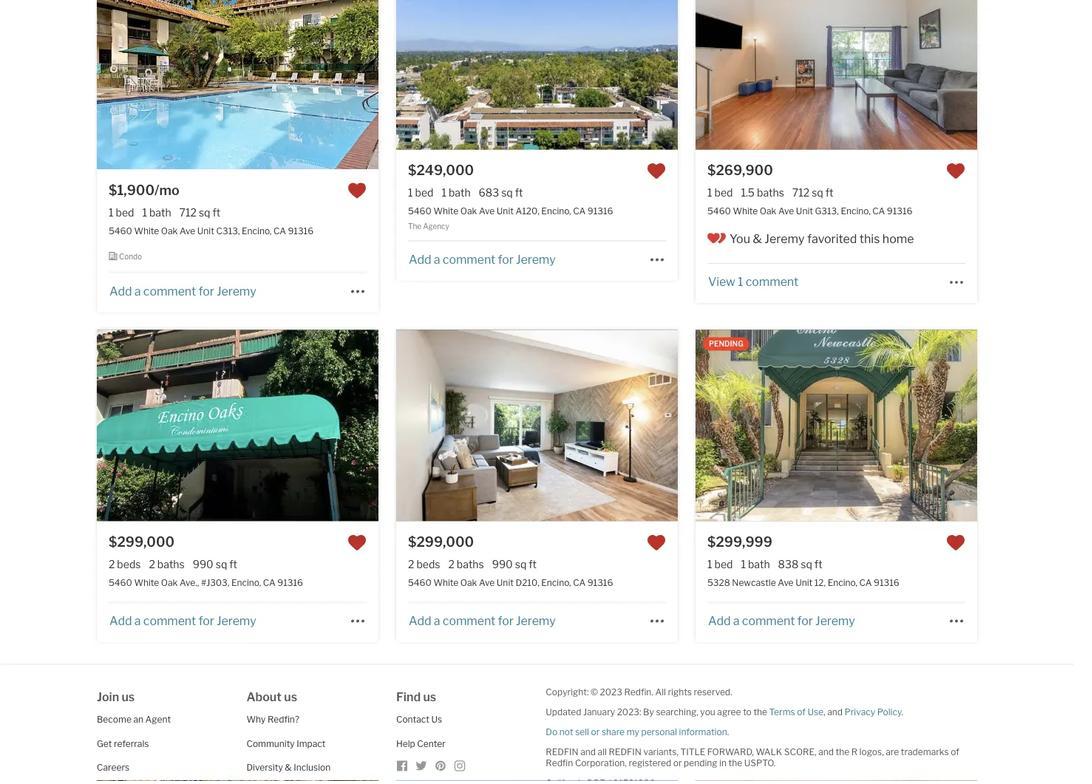 Task type: locate. For each thing, give the bounding box(es) containing it.
favorite button image for $299,999
[[947, 534, 966, 553]]

add a comment for jeremy button for 5328 newcastle ave unit 12, encino, ca 91316
[[708, 614, 856, 629]]

2 horizontal spatial baths
[[758, 187, 785, 199]]

sq up 5460 white oak ave unit g313, encino, ca 91316
[[812, 187, 824, 199]]

comment down 5460 white oak ave unit c313, encino, ca 91316 on the left
[[143, 284, 196, 298]]

1 horizontal spatial favorite button checkbox
[[647, 162, 667, 181]]

bed left 1.5
[[715, 187, 733, 199]]

0 vertical spatial .
[[902, 708, 904, 718]]

agent
[[145, 715, 171, 726]]

2 horizontal spatial us
[[423, 691, 437, 705]]

information
[[680, 728, 728, 738]]

0 horizontal spatial &
[[285, 763, 292, 774]]

1 horizontal spatial $299,000
[[408, 534, 474, 551]]

0 horizontal spatial 712
[[179, 207, 197, 219]]

encino, right a120, at top
[[542, 206, 572, 217]]

1 2 beds from the left
[[109, 559, 141, 571]]

1 horizontal spatial 990 sq ft
[[492, 559, 537, 571]]

2 horizontal spatial favorite button checkbox
[[947, 534, 966, 553]]

1.5
[[742, 187, 755, 199]]

0 vertical spatial 712
[[793, 187, 810, 199]]

2 2 baths from the left
[[449, 559, 484, 571]]

990 sq ft up 5460 white oak ave unit d210, encino, ca 91316
[[492, 559, 537, 571]]

of
[[798, 708, 806, 718], [951, 748, 960, 758]]

0 horizontal spatial favorite button image
[[348, 181, 367, 201]]

0 vertical spatial 712 sq ft
[[793, 187, 834, 199]]

0 vertical spatial of
[[798, 708, 806, 718]]

1 horizontal spatial 1 bath
[[442, 187, 471, 199]]

ave inside 5460 white oak ave unit a120, encino, ca 91316 the agency
[[479, 206, 495, 217]]

bath for $1,900
[[149, 207, 171, 219]]

variants,
[[644, 748, 679, 758]]

5460 for 5460 white oak ave unit g313, encino, ca 91316
[[708, 206, 732, 217]]

for down 5460 white oak ave., #j303, encino, ca 91316
[[199, 614, 214, 629]]

2 baths up 5460 white oak ave unit d210, encino, ca 91316
[[449, 559, 484, 571]]

ave left c313,
[[180, 226, 196, 236]]

1 bed left 1.5
[[708, 187, 733, 199]]

990 for #j303,
[[193, 559, 214, 571]]

712 sq ft
[[793, 187, 834, 199], [179, 207, 221, 219]]

712
[[793, 187, 810, 199], [179, 207, 197, 219]]

sq up 5460 white oak ave unit c313, encino, ca 91316 on the left
[[199, 207, 210, 219]]

center
[[417, 739, 446, 750]]

or right 'sell'
[[592, 728, 600, 738]]

2 $299,000 from the left
[[408, 534, 474, 551]]

jeremy down 5460 white oak ave unit a120, encino, ca 91316 the agency
[[516, 252, 556, 267]]

ave down 1.5 baths
[[779, 206, 795, 217]]

1 horizontal spatial us
[[284, 691, 297, 705]]

1 horizontal spatial 990
[[492, 559, 513, 571]]

add a comment for jeremy down 5328 newcastle ave unit 12, encino, ca 91316
[[709, 614, 856, 629]]

comment down newcastle
[[743, 614, 795, 629]]

jeremy down 5460 white oak ave unit g313, encino, ca 91316
[[765, 232, 805, 246]]

ca inside 5460 white oak ave unit a120, encino, ca 91316 the agency
[[574, 206, 586, 217]]

$299,999
[[708, 534, 773, 551]]

1 horizontal spatial of
[[951, 748, 960, 758]]

for
[[498, 252, 514, 267], [199, 284, 214, 298], [199, 614, 214, 629], [498, 614, 514, 629], [798, 614, 814, 629]]

diversity & inclusion button
[[247, 763, 331, 774]]

bath down the /mo
[[149, 207, 171, 219]]

1 bed down $249,000
[[408, 187, 434, 199]]

corporation,
[[575, 759, 627, 770]]

1 horizontal spatial &
[[753, 232, 763, 246]]

unit for $299,000
[[497, 578, 514, 589]]

forward,
[[708, 748, 755, 758]]

white for 5460 white oak ave., #j303, encino, ca 91316
[[134, 578, 159, 589]]

add for 5328 newcastle ave unit 12, encino, ca 91316
[[709, 614, 731, 629]]

referrals
[[114, 739, 149, 750]]

0 horizontal spatial 990
[[193, 559, 214, 571]]

and right the score,
[[819, 748, 834, 758]]

0 vertical spatial 1 bath
[[442, 187, 471, 199]]

photo of 5460 white oak ave unit g313, encino, ca 91316 image
[[696, 0, 978, 150], [978, 0, 1075, 150]]

walk
[[756, 748, 783, 758]]

1 bath for $299,999
[[742, 559, 771, 571]]

bed down $249,000
[[415, 187, 434, 199]]

1 horizontal spatial .
[[902, 708, 904, 718]]

2 2 beds from the left
[[408, 559, 441, 571]]

1 bed down $1,900
[[109, 207, 134, 219]]

add a comment for jeremy button down 5328 newcastle ave unit 12, encino, ca 91316
[[708, 614, 856, 629]]

sq for 5460 white oak ave unit d210, encino, ca 91316
[[515, 559, 527, 571]]

1 horizontal spatial baths
[[457, 559, 484, 571]]

sq for 5460 white oak ave., #j303, encino, ca 91316
[[216, 559, 227, 571]]

of left use at right
[[798, 708, 806, 718]]

baths for g313,
[[758, 187, 785, 199]]

0 horizontal spatial baths
[[157, 559, 185, 571]]

use
[[808, 708, 824, 718]]

ft for 5328 newcastle ave unit 12, encino, ca 91316
[[815, 559, 823, 571]]

ft up g313,
[[826, 187, 834, 199]]

2 beds from the left
[[417, 559, 441, 571]]

1 vertical spatial bath
[[149, 207, 171, 219]]

encino, for 5460 white oak ave unit d210, encino, ca 91316
[[542, 578, 572, 589]]

diversity & inclusion
[[247, 763, 331, 774]]

encino, right c313,
[[242, 226, 272, 236]]

0 vertical spatial favorite button image
[[947, 162, 966, 181]]

1
[[408, 187, 413, 199], [442, 187, 447, 199], [708, 187, 713, 199], [109, 207, 114, 219], [142, 207, 147, 219], [738, 275, 744, 289], [708, 559, 713, 571], [742, 559, 746, 571]]

$1,900 /mo
[[109, 182, 180, 198]]

1 990 from the left
[[193, 559, 214, 571]]

for down 5460 white oak ave unit d210, encino, ca 91316
[[498, 614, 514, 629]]

2 horizontal spatial favorite button checkbox
[[947, 162, 966, 181]]

comment
[[443, 252, 496, 267], [746, 275, 799, 289], [143, 284, 196, 298], [143, 614, 196, 629], [443, 614, 496, 629], [743, 614, 795, 629]]

1 bed
[[408, 187, 434, 199], [708, 187, 733, 199], [109, 207, 134, 219], [708, 559, 733, 571]]

for down 5460 white oak ave unit a120, encino, ca 91316 the agency
[[498, 252, 514, 267]]

1 vertical spatial 712 sq ft
[[179, 207, 221, 219]]

712 up 5460 white oak ave unit c313, encino, ca 91316 on the left
[[179, 207, 197, 219]]

favorite button image
[[647, 162, 667, 181], [348, 534, 367, 553], [947, 534, 966, 553]]

ave down 683
[[479, 206, 495, 217]]

2 horizontal spatial the
[[836, 748, 850, 758]]

2 990 from the left
[[492, 559, 513, 571]]

favorite button image for $249,000
[[647, 162, 667, 181]]

1 bed up the 5328
[[708, 559, 733, 571]]

0 horizontal spatial 2 beds
[[109, 559, 141, 571]]

5460 for 5460 white oak ave unit a120, encino, ca 91316 the agency
[[408, 206, 432, 217]]

us right join
[[122, 691, 135, 705]]

copyright:
[[546, 688, 589, 698]]

an
[[133, 715, 144, 726]]

ave for $269,900
[[779, 206, 795, 217]]

oak inside 5460 white oak ave unit a120, encino, ca 91316 the agency
[[461, 206, 477, 217]]

terms of use link
[[770, 708, 824, 718]]

add a comment for jeremy down ave.,
[[109, 614, 256, 629]]

1 horizontal spatial 712 sq ft
[[793, 187, 834, 199]]

5460 inside 5460 white oak ave unit a120, encino, ca 91316 the agency
[[408, 206, 432, 217]]

of inside redfin and all redfin variants, title forward, walk score, and the r logos, are trademarks of redfin corporation, registered or pending in the uspto.
[[951, 748, 960, 758]]

jeremy for add a comment for jeremy button under condo
[[217, 284, 256, 298]]

0 vertical spatial &
[[753, 232, 763, 246]]

ca right c313,
[[274, 226, 286, 236]]

1 vertical spatial 1 bath
[[142, 207, 171, 219]]

find us
[[396, 691, 437, 705]]

91316 for 5460 white oak ave unit d210, encino, ca 91316
[[588, 578, 614, 589]]

photo of 5460 white oak ave unit a120, encino, ca 91316 image
[[397, 0, 678, 150], [678, 0, 960, 150]]

0 horizontal spatial 1 bath
[[142, 207, 171, 219]]

ca right d210,
[[573, 578, 586, 589]]

1 bed for $299,999
[[708, 559, 733, 571]]

2 vertical spatial bath
[[749, 559, 771, 571]]

encino, right d210,
[[542, 578, 572, 589]]

©
[[591, 688, 598, 698]]

990 up 5460 white oak ave unit d210, encino, ca 91316
[[492, 559, 513, 571]]

0 horizontal spatial $299,000
[[109, 534, 175, 551]]

712 up 5460 white oak ave unit g313, encino, ca 91316
[[793, 187, 810, 199]]

oak left ave.,
[[161, 578, 178, 589]]

0 horizontal spatial favorite button image
[[348, 534, 367, 553]]

2
[[109, 559, 115, 571], [149, 559, 155, 571], [408, 559, 415, 571], [449, 559, 455, 571]]

add a comment for jeremy button for 5460 white oak ave., #j303, encino, ca 91316
[[109, 614, 257, 629]]

a for 5460 white oak ave unit d210, encino, ca 91316
[[434, 614, 441, 629]]

why redfin? button
[[247, 715, 300, 726]]

2 baths up ave.,
[[149, 559, 185, 571]]

photo of 5460 white oak ave unit c313, encino, ca 91316 image
[[97, 0, 379, 170], [379, 0, 661, 170]]

you & jeremy favorited this home
[[730, 232, 915, 246]]

1 horizontal spatial redfin
[[609, 748, 642, 758]]

#j303,
[[201, 578, 230, 589]]

bath up newcastle
[[749, 559, 771, 571]]

ca for 5460 white oak ave unit g313, encino, ca 91316
[[873, 206, 886, 217]]

990 for unit
[[492, 559, 513, 571]]

. right 'privacy'
[[902, 708, 904, 718]]

1 up newcastle
[[742, 559, 746, 571]]

ca right #j303,
[[263, 578, 276, 589]]

you
[[701, 708, 716, 718]]

favorite button checkbox
[[647, 162, 667, 181], [947, 162, 966, 181], [348, 181, 367, 201]]

sq up #j303,
[[216, 559, 227, 571]]

add a comment for jeremy button down condo
[[109, 284, 257, 298]]

sq right 838
[[801, 559, 813, 571]]

bed for $1,900
[[116, 207, 134, 219]]

add a comment for jeremy button down 5460 white oak ave unit a120, encino, ca 91316 the agency
[[408, 252, 557, 267]]

for down 5328 newcastle ave unit 12, encino, ca 91316
[[798, 614, 814, 629]]

$1,900
[[109, 182, 155, 198]]

$299,000 for 5460 white oak ave., #j303, encino, ca 91316
[[109, 534, 175, 551]]

0 horizontal spatial favorite button checkbox
[[348, 534, 367, 553]]

become an agent button
[[97, 715, 171, 726]]

712 for $269,900
[[793, 187, 810, 199]]

favorite button checkbox for $249,000
[[647, 162, 667, 181]]

the right to
[[754, 708, 768, 718]]

91316 for 5460 white oak ave unit g313, encino, ca 91316
[[888, 206, 913, 217]]

ft up 12,
[[815, 559, 823, 571]]

& for inclusion
[[285, 763, 292, 774]]

add a comment for jeremy down 5460 white oak ave unit d210, encino, ca 91316
[[409, 614, 556, 629]]

comment for add a comment for jeremy button related to 5328 newcastle ave unit 12, encino, ca 91316
[[743, 614, 795, 629]]

oak down 1.5 baths
[[760, 206, 777, 217]]

0 vertical spatial or
[[592, 728, 600, 738]]

or down title
[[674, 759, 683, 770]]

sq for 5460 white oak ave unit a120, encino, ca 91316
[[502, 187, 513, 199]]

5460
[[408, 206, 432, 217], [708, 206, 732, 217], [109, 226, 132, 236], [109, 578, 132, 589], [408, 578, 432, 589]]

favorite button checkbox
[[348, 534, 367, 553], [647, 534, 667, 553], [947, 534, 966, 553]]

add a comment for jeremy for 5460 white oak ave unit d210, encino, ca 91316
[[409, 614, 556, 629]]

1 bed for $269,900
[[708, 187, 733, 199]]

91316 inside 5460 white oak ave unit a120, encino, ca 91316 the agency
[[588, 206, 614, 217]]

990 up 5460 white oak ave., #j303, encino, ca 91316
[[193, 559, 214, 571]]

join
[[97, 691, 119, 705]]

2023:
[[618, 708, 642, 718]]

1 us from the left
[[122, 691, 135, 705]]

bed up the 5328
[[715, 559, 733, 571]]

5328 newcastle ave unit 12, encino, ca 91316
[[708, 578, 900, 589]]

1 vertical spatial favorite button image
[[348, 181, 367, 201]]

favorited
[[808, 232, 858, 246]]

4 2 from the left
[[449, 559, 455, 571]]

ca
[[574, 206, 586, 217], [873, 206, 886, 217], [274, 226, 286, 236], [263, 578, 276, 589], [573, 578, 586, 589], [860, 578, 873, 589]]

1 vertical spatial .
[[728, 728, 730, 738]]

1 990 sq ft from the left
[[193, 559, 238, 571]]

1 horizontal spatial favorite button image
[[647, 162, 667, 181]]

unit left 12,
[[796, 578, 813, 589]]

are
[[886, 748, 900, 758]]

2 990 sq ft from the left
[[492, 559, 537, 571]]

diversity
[[247, 763, 283, 774]]

ca up this
[[873, 206, 886, 217]]

91316
[[588, 206, 614, 217], [888, 206, 913, 217], [288, 226, 314, 236], [278, 578, 303, 589], [588, 578, 614, 589], [874, 578, 900, 589]]

2 horizontal spatial favorite button image
[[947, 534, 966, 553]]

1 $299,000 from the left
[[109, 534, 175, 551]]

us right find
[[423, 691, 437, 705]]

1 horizontal spatial favorite button image
[[647, 534, 667, 553]]

encino, inside 5460 white oak ave unit a120, encino, ca 91316 the agency
[[542, 206, 572, 217]]

by
[[644, 708, 655, 718]]

1 bath up newcastle
[[742, 559, 771, 571]]

jeremy
[[765, 232, 805, 246], [516, 252, 556, 267], [217, 284, 256, 298], [217, 614, 256, 629], [516, 614, 556, 629], [816, 614, 856, 629]]

encino, right g313,
[[841, 206, 871, 217]]

1 2 baths from the left
[[149, 559, 185, 571]]

bath down $249,000
[[449, 187, 471, 199]]

redfin.
[[625, 688, 654, 698]]

&
[[753, 232, 763, 246], [285, 763, 292, 774]]

unit left g313,
[[797, 206, 814, 217]]

ft up #j303,
[[230, 559, 238, 571]]

ave for $299,000
[[479, 578, 495, 589]]

unit
[[497, 206, 514, 217], [797, 206, 814, 217], [197, 226, 214, 236], [497, 578, 514, 589], [796, 578, 813, 589]]

for for 5460 white oak ave., #j303, encino, ca 91316
[[199, 614, 214, 629]]

2 horizontal spatial 1 bath
[[742, 559, 771, 571]]

jeremy for add a comment for jeremy button related to 5460 white oak ave., #j303, encino, ca 91316
[[217, 614, 256, 629]]

1 horizontal spatial beds
[[417, 559, 441, 571]]

photo of 5460 white oak ave unit d210, encino, ca 91316 image
[[397, 330, 678, 522], [678, 330, 960, 522]]

a for 5460 white oak ave., #j303, encino, ca 91316
[[135, 614, 141, 629]]

1 photo of 5460 white oak ave unit d210, encino, ca 91316 image from the left
[[397, 330, 678, 522]]

join us
[[97, 691, 135, 705]]

comment right view
[[746, 275, 799, 289]]

1 horizontal spatial bath
[[449, 187, 471, 199]]

get referrals button
[[97, 739, 149, 750]]

comment down ave.,
[[143, 614, 196, 629]]

0 horizontal spatial 712 sq ft
[[179, 207, 221, 219]]

personal
[[642, 728, 678, 738]]

1 vertical spatial 712
[[179, 207, 197, 219]]

2 vertical spatial favorite button image
[[647, 534, 667, 553]]

2 photo of 5328 newcastle ave unit 12, encino, ca 91316 image from the left
[[978, 330, 1075, 522]]

add a comment for jeremy
[[409, 252, 556, 267], [109, 284, 256, 298], [109, 614, 256, 629], [409, 614, 556, 629], [709, 614, 856, 629]]

redfin down my on the bottom
[[609, 748, 642, 758]]

bath for $249,000
[[449, 187, 471, 199]]

0 horizontal spatial us
[[122, 691, 135, 705]]

.
[[902, 708, 904, 718], [728, 728, 730, 738]]

0 horizontal spatial 2 baths
[[149, 559, 185, 571]]

the
[[408, 222, 422, 231]]

1 horizontal spatial or
[[674, 759, 683, 770]]

oak down $249,000
[[461, 206, 477, 217]]

2 horizontal spatial favorite button image
[[947, 162, 966, 181]]

white for 5460 white oak ave unit d210, encino, ca 91316
[[434, 578, 459, 589]]

2 favorite button checkbox from the left
[[647, 534, 667, 553]]

this
[[860, 232, 881, 246]]

jeremy down 12,
[[816, 614, 856, 629]]

1 favorite button checkbox from the left
[[348, 534, 367, 553]]

add a comment for jeremy button for 5460 white oak ave unit d210, encino, ca 91316
[[408, 614, 557, 629]]

1 horizontal spatial 712
[[793, 187, 810, 199]]

1 vertical spatial or
[[674, 759, 683, 770]]

why
[[247, 715, 266, 726]]

unit left d210,
[[497, 578, 514, 589]]

ca for 5460 white oak ave unit d210, encino, ca 91316
[[573, 578, 586, 589]]

sq
[[502, 187, 513, 199], [812, 187, 824, 199], [199, 207, 210, 219], [216, 559, 227, 571], [515, 559, 527, 571], [801, 559, 813, 571]]

favorite button image for $1,900
[[348, 181, 367, 201]]

1 horizontal spatial 2 beds
[[408, 559, 441, 571]]

0 horizontal spatial redfin
[[546, 748, 579, 758]]

sq right 683
[[502, 187, 513, 199]]

baths
[[758, 187, 785, 199], [157, 559, 185, 571], [457, 559, 484, 571]]

oak left d210,
[[461, 578, 477, 589]]

2 vertical spatial 1 bath
[[742, 559, 771, 571]]

white for 5460 white oak ave unit c313, encino, ca 91316
[[134, 226, 159, 236]]

990 sq ft
[[193, 559, 238, 571], [492, 559, 537, 571]]

3 favorite button checkbox from the left
[[947, 534, 966, 553]]

& for jeremy
[[753, 232, 763, 246]]

add a comment for jeremy button down 5460 white oak ave unit d210, encino, ca 91316
[[408, 614, 557, 629]]

3 us from the left
[[423, 691, 437, 705]]

0 horizontal spatial bath
[[149, 207, 171, 219]]

terms
[[770, 708, 796, 718]]

91316 for 5460 white oak ave unit c313, encino, ca 91316
[[288, 226, 314, 236]]

& right diversity on the left of the page
[[285, 763, 292, 774]]

favorite button image
[[947, 162, 966, 181], [348, 181, 367, 201], [647, 534, 667, 553]]

bed down $1,900
[[116, 207, 134, 219]]

1 beds from the left
[[117, 559, 141, 571]]

unit left c313,
[[197, 226, 214, 236]]

unit for $269,900
[[797, 206, 814, 217]]

ft for 5460 white oak ave unit c313, encino, ca 91316
[[213, 207, 221, 219]]

jeremy for 5460 white oak ave unit d210, encino, ca 91316 add a comment for jeremy button
[[516, 614, 556, 629]]

white inside 5460 white oak ave unit a120, encino, ca 91316 the agency
[[434, 206, 459, 217]]

1 vertical spatial &
[[285, 763, 292, 774]]

683 sq ft
[[479, 187, 523, 199]]

of right trademarks
[[951, 748, 960, 758]]

the down forward,
[[729, 759, 743, 770]]

jeremy down d210,
[[516, 614, 556, 629]]

careers button
[[97, 763, 130, 774]]

jeremy down c313,
[[217, 284, 256, 298]]

ft up 5460 white oak ave unit c313, encino, ca 91316 on the left
[[213, 207, 221, 219]]

baths right 1.5
[[758, 187, 785, 199]]

2 baths
[[149, 559, 185, 571], [449, 559, 484, 571]]

2 horizontal spatial bath
[[749, 559, 771, 571]]

add a comment for jeremy for 5460 white oak ave., #j303, encino, ca 91316
[[109, 614, 256, 629]]

us up redfin? at the bottom left of the page
[[284, 691, 297, 705]]

add for 5460 white oak ave., #j303, encino, ca 91316
[[109, 614, 132, 629]]

oak for d210,
[[461, 578, 477, 589]]

logos,
[[860, 748, 885, 758]]

unit for $1,900
[[197, 226, 214, 236]]

favorite button image for $299,000
[[647, 534, 667, 553]]

ft up a120, at top
[[515, 187, 523, 199]]

0 horizontal spatial 990 sq ft
[[193, 559, 238, 571]]

1 bath down $249,000
[[442, 187, 471, 199]]

1 horizontal spatial favorite button checkbox
[[647, 534, 667, 553]]

photo of 5328 newcastle ave unit 12, encino, ca 91316 image
[[696, 330, 978, 522], [978, 330, 1075, 522]]

0 vertical spatial bath
[[449, 187, 471, 199]]

jeremy down #j303,
[[217, 614, 256, 629]]

712 sq ft up 5460 white oak ave unit g313, encino, ca 91316
[[793, 187, 834, 199]]

copyright: © 2023 redfin. all rights reserved.
[[546, 688, 733, 698]]

. down agree
[[728, 728, 730, 738]]

sq up d210,
[[515, 559, 527, 571]]

baths up ave.,
[[157, 559, 185, 571]]

2 photo of 5460 white oak ave unit a120, encino, ca 91316 image from the left
[[678, 0, 960, 150]]

photo of 5460 white oak ave., #j303, encino, ca 91316 image
[[97, 330, 379, 522], [379, 330, 661, 522]]

0 horizontal spatial .
[[728, 728, 730, 738]]

help
[[396, 739, 416, 750]]

0 horizontal spatial beds
[[117, 559, 141, 571]]

683
[[479, 187, 500, 199]]

become an agent
[[97, 715, 171, 726]]

1 vertical spatial of
[[951, 748, 960, 758]]

2 us from the left
[[284, 691, 297, 705]]

ave
[[479, 206, 495, 217], [779, 206, 795, 217], [180, 226, 196, 236], [479, 578, 495, 589], [778, 578, 794, 589]]

0 horizontal spatial favorite button checkbox
[[348, 181, 367, 201]]

1 horizontal spatial 2 baths
[[449, 559, 484, 571]]

white for 5460 white oak ave unit g313, encino, ca 91316
[[733, 206, 759, 217]]



Task type: vqa. For each thing, say whether or not it's contained in the screenshot.
Encino, related to 5460 White Oak Ave Unit D210, Encino, CA 91316
yes



Task type: describe. For each thing, give the bounding box(es) containing it.
home
[[883, 232, 915, 246]]

get referrals
[[97, 739, 149, 750]]

encino, for 5460 white oak ave unit a120, encino, ca 91316 the agency
[[542, 206, 572, 217]]

bed for $299,999
[[715, 559, 733, 571]]

add a comment for jeremy down condo
[[109, 284, 256, 298]]

unit inside 5460 white oak ave unit a120, encino, ca 91316 the agency
[[497, 206, 514, 217]]

pending
[[684, 759, 718, 770]]

comment for add a comment for jeremy button below 5460 white oak ave unit a120, encino, ca 91316 the agency
[[443, 252, 496, 267]]

view 1 comment button
[[708, 275, 800, 289]]

5460 white oak ave unit g313, encino, ca 91316
[[708, 206, 913, 217]]

990 sq ft for unit
[[492, 559, 537, 571]]

2 beds for 5460 white oak ave., #j303, encino, ca 91316
[[109, 559, 141, 571]]

712 sq ft for $1,900
[[179, 207, 221, 219]]

score,
[[785, 748, 817, 758]]

find
[[396, 691, 421, 705]]

newcastle
[[733, 578, 777, 589]]

help center
[[396, 739, 446, 750]]

us for join us
[[122, 691, 135, 705]]

encino, for 5460 white oak ave unit c313, encino, ca 91316
[[242, 226, 272, 236]]

condo
[[119, 253, 142, 261]]

oak for g313,
[[760, 206, 777, 217]]

g313,
[[816, 206, 840, 217]]

beds for 5460 white oak ave., #j303, encino, ca 91316
[[117, 559, 141, 571]]

1 down $249,000
[[442, 187, 447, 199]]

redfin and all redfin variants, title forward, walk score, and the r logos, are trademarks of redfin corporation, registered or pending in the uspto.
[[546, 748, 960, 770]]

1 photo of 5460 white oak ave., #j303, encino, ca 91316 image from the left
[[97, 330, 379, 522]]

5460 white oak ave unit d210, encino, ca 91316
[[408, 578, 614, 589]]

ave.,
[[180, 578, 199, 589]]

add a comment for jeremy for 5328 newcastle ave unit 12, encino, ca 91316
[[709, 614, 856, 629]]

all
[[598, 748, 607, 758]]

1 photo of 5460 white oak ave unit a120, encino, ca 91316 image from the left
[[397, 0, 678, 150]]

ca for 5460 white oak ave unit c313, encino, ca 91316
[[274, 226, 286, 236]]

ft for 5460 white oak ave unit a120, encino, ca 91316
[[515, 187, 523, 199]]

5460 white oak ave unit a120, encino, ca 91316 the agency
[[408, 206, 614, 231]]

beds for 5460 white oak ave unit d210, encino, ca 91316
[[417, 559, 441, 571]]

3 2 from the left
[[408, 559, 415, 571]]

d210,
[[516, 578, 540, 589]]

favorite button image for $299,000
[[348, 534, 367, 553]]

1 horizontal spatial the
[[754, 708, 768, 718]]

in
[[720, 759, 727, 770]]

1 down $269,900
[[708, 187, 713, 199]]

ft for 5460 white oak ave unit g313, encino, ca 91316
[[826, 187, 834, 199]]

all
[[656, 688, 667, 698]]

redfin facebook image
[[396, 761, 408, 773]]

impact
[[297, 739, 326, 750]]

become
[[97, 715, 132, 726]]

and right ,
[[828, 708, 843, 718]]

5460 white oak ave., #j303, encino, ca 91316
[[109, 578, 303, 589]]

agree
[[718, 708, 742, 718]]

$299,000 for 5460 white oak ave unit d210, encino, ca 91316
[[408, 534, 474, 551]]

you
[[730, 232, 751, 246]]

5328
[[708, 578, 731, 589]]

favorite button checkbox for $269,900
[[947, 162, 966, 181]]

agency
[[423, 222, 450, 231]]

inclusion
[[294, 763, 331, 774]]

january
[[584, 708, 616, 718]]

2 redfin from the left
[[609, 748, 642, 758]]

encino, right #j303,
[[232, 578, 261, 589]]

redfin pinterest image
[[435, 761, 447, 773]]

comment for add a comment for jeremy button related to 5460 white oak ave., #j303, encino, ca 91316
[[143, 614, 196, 629]]

encino, right 12,
[[828, 578, 858, 589]]

favorite button image for $269,900
[[947, 162, 966, 181]]

for for 5328 newcastle ave unit 12, encino, ca 91316
[[798, 614, 814, 629]]

careers
[[97, 763, 130, 774]]

for down 5460 white oak ave unit c313, encino, ca 91316 on the left
[[199, 284, 214, 298]]

oak for c313,
[[161, 226, 178, 236]]

oak for encino,
[[161, 578, 178, 589]]

1 photo of 5460 white oak ave unit g313, encino, ca 91316 image from the left
[[696, 0, 978, 150]]

5460 for 5460 white oak ave unit d210, encino, ca 91316
[[408, 578, 432, 589]]

favorite button checkbox for 5460 white oak ave unit d210, encino, ca 91316
[[647, 534, 667, 553]]

favorite button checkbox for 5460 white oak ave., #j303, encino, ca 91316
[[348, 534, 367, 553]]

2 photo of 5460 white oak ave., #j303, encino, ca 91316 image from the left
[[379, 330, 661, 522]]

sell
[[576, 728, 590, 738]]

1 2 from the left
[[109, 559, 115, 571]]

baths for d210,
[[457, 559, 484, 571]]

$249,000
[[408, 162, 474, 179]]

838
[[779, 559, 799, 571]]

ca right 12,
[[860, 578, 873, 589]]

comment for view 1 comment button
[[746, 275, 799, 289]]

to
[[744, 708, 752, 718]]

redfin twitter image
[[416, 761, 428, 773]]

990 sq ft for #j303,
[[193, 559, 238, 571]]

712 sq ft for $269,900
[[793, 187, 834, 199]]

redfin instagram image
[[454, 761, 466, 773]]

us for about us
[[284, 691, 297, 705]]

0 horizontal spatial of
[[798, 708, 806, 718]]

1 up the
[[408, 187, 413, 199]]

do not sell or share my personal information link
[[546, 728, 728, 738]]

2 photo of 5460 white oak ave unit g313, encino, ca 91316 image from the left
[[978, 0, 1075, 150]]

0 horizontal spatial or
[[592, 728, 600, 738]]

encino, for 5460 white oak ave unit g313, encino, ca 91316
[[841, 206, 871, 217]]

1 bath for $1,900
[[142, 207, 171, 219]]

jeremy for add a comment for jeremy button below 5460 white oak ave unit a120, encino, ca 91316 the agency
[[516, 252, 556, 267]]

1 bed for $1,900
[[109, 207, 134, 219]]

ca for 5460 white oak ave unit a120, encino, ca 91316 the agency
[[574, 206, 586, 217]]

community impact button
[[247, 739, 326, 750]]

a for 5328 newcastle ave unit 12, encino, ca 91316
[[734, 614, 740, 629]]

contact us
[[396, 715, 443, 726]]

1 redfin from the left
[[546, 748, 579, 758]]

sq for 5460 white oak ave unit g313, encino, ca 91316
[[812, 187, 824, 199]]

redfin?
[[268, 715, 300, 726]]

1 down $1,900 /mo
[[142, 207, 147, 219]]

2 photo of 5460 white oak ave unit d210, encino, ca 91316 image from the left
[[678, 330, 960, 522]]

2 2 from the left
[[149, 559, 155, 571]]

1 bed for $249,000
[[408, 187, 434, 199]]

updated
[[546, 708, 582, 718]]

5460 for 5460 white oak ave unit c313, encino, ca 91316
[[109, 226, 132, 236]]

do
[[546, 728, 558, 738]]

oak for a120,
[[461, 206, 477, 217]]

not
[[560, 728, 574, 738]]

1 up the 5328
[[708, 559, 713, 571]]

bath for $299,999
[[749, 559, 771, 571]]

title
[[681, 748, 706, 758]]

view 1 comment
[[709, 275, 799, 289]]

redfin
[[546, 759, 574, 770]]

bed for $249,000
[[415, 187, 434, 199]]

trademarks
[[902, 748, 950, 758]]

why redfin?
[[247, 715, 300, 726]]

policy
[[878, 708, 902, 718]]

ave for $1,900
[[180, 226, 196, 236]]

white for 5460 white oak ave unit a120, encino, ca 91316 the agency
[[434, 206, 459, 217]]

ft for 5460 white oak ave unit d210, encino, ca 91316
[[529, 559, 537, 571]]

or inside redfin and all redfin variants, title forward, walk score, and the r logos, are trademarks of redfin corporation, registered or pending in the uspto.
[[674, 759, 683, 770]]

ft for 5460 white oak ave., #j303, encino, ca 91316
[[230, 559, 238, 571]]

1 right view
[[738, 275, 744, 289]]

5460 white oak ave unit c313, encino, ca 91316
[[109, 226, 314, 236]]

a120,
[[516, 206, 540, 217]]

comment for 5460 white oak ave unit d210, encino, ca 91316 add a comment for jeremy button
[[443, 614, 496, 629]]

1.5 baths
[[742, 187, 785, 199]]

1 down $1,900
[[109, 207, 114, 219]]

help center button
[[396, 739, 446, 750]]

0 horizontal spatial the
[[729, 759, 743, 770]]

2 baths for ave
[[449, 559, 484, 571]]

updated january 2023: by searching, you agree to the terms of use , and privacy policy .
[[546, 708, 904, 718]]

1 bath for $249,000
[[442, 187, 471, 199]]

registered
[[629, 759, 672, 770]]

1 photo of 5328 newcastle ave unit 12, encino, ca 91316 image from the left
[[696, 330, 978, 522]]

91316 for 5460 white oak ave unit a120, encino, ca 91316 the agency
[[588, 206, 614, 217]]

for for 5460 white oak ave unit d210, encino, ca 91316
[[498, 614, 514, 629]]

2023
[[600, 688, 623, 698]]

rights
[[668, 688, 692, 698]]

12,
[[815, 578, 826, 589]]

contact us button
[[396, 715, 443, 726]]

and left all
[[581, 748, 596, 758]]

2 photo of 5460 white oak ave unit c313, encino, ca 91316 image from the left
[[379, 0, 661, 170]]

/mo
[[155, 182, 180, 198]]

5460 for 5460 white oak ave., #j303, encino, ca 91316
[[109, 578, 132, 589]]

add for 5460 white oak ave unit d210, encino, ca 91316
[[409, 614, 432, 629]]

2 beds for 5460 white oak ave unit d210, encino, ca 91316
[[408, 559, 441, 571]]

1 photo of 5460 white oak ave unit c313, encino, ca 91316 image from the left
[[97, 0, 379, 170]]

sq for 5328 newcastle ave unit 12, encino, ca 91316
[[801, 559, 813, 571]]

,
[[824, 708, 826, 718]]

my
[[627, 728, 640, 738]]

add a comment for jeremy down 5460 white oak ave unit a120, encino, ca 91316 the agency
[[409, 252, 556, 267]]

community
[[247, 739, 295, 750]]

privacy
[[845, 708, 876, 718]]

838 sq ft
[[779, 559, 823, 571]]

sq for 5460 white oak ave unit c313, encino, ca 91316
[[199, 207, 210, 219]]

share
[[602, 728, 625, 738]]

baths for encino,
[[157, 559, 185, 571]]

privacy policy link
[[845, 708, 902, 718]]

do not sell or share my personal information .
[[546, 728, 730, 738]]

favorite button checkbox for 5328 newcastle ave unit 12, encino, ca 91316
[[947, 534, 966, 553]]

us for find us
[[423, 691, 437, 705]]

2 baths for ave.,
[[149, 559, 185, 571]]

ave down 838
[[778, 578, 794, 589]]

reserved.
[[694, 688, 733, 698]]

c313,
[[216, 226, 240, 236]]



